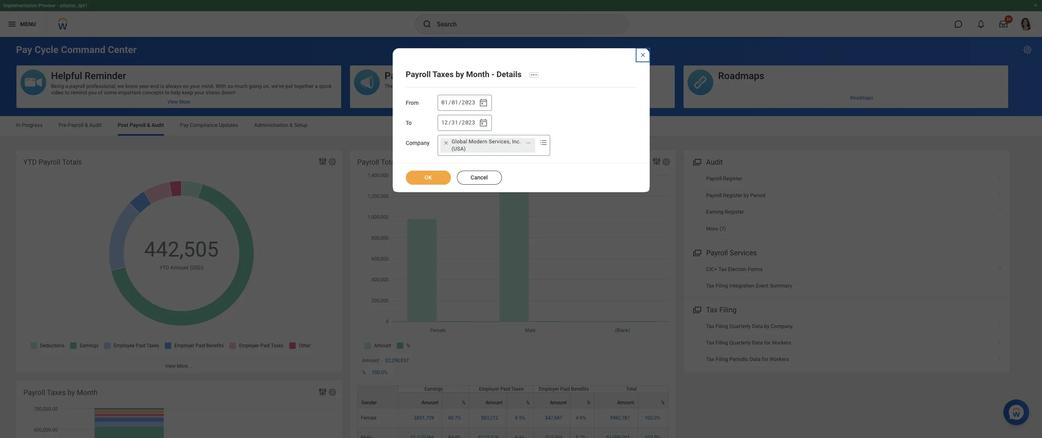 Task type: vqa. For each thing, say whether or not it's contained in the screenshot.
the 1
no



Task type: describe. For each thing, give the bounding box(es) containing it.
pre-payroll & audit
[[59, 122, 102, 128]]

amount down the earnings
[[422, 401, 439, 406]]

concepts
[[142, 90, 164, 96]]

global
[[452, 139, 468, 145]]

quarterly for by
[[730, 324, 751, 330]]

employer for employer paid taxes
[[479, 387, 500, 393]]

86.7% button
[[449, 416, 463, 422]]

help
[[171, 90, 181, 96]]

view
[[165, 364, 176, 370]]

by for payroll taxes by month
[[68, 389, 75, 397]]

(usa)
[[452, 146, 466, 152]]

ok
[[425, 174, 432, 181]]

roadmaps inside the roadmaps button
[[719, 70, 765, 82]]

chevron right image for tax filing quarterly data for workers
[[995, 337, 1006, 346]]

payroll register link
[[685, 171, 1011, 187]]

implementation preview -   adeptai_dpt1
[[3, 3, 88, 8]]

row containing amount
[[358, 393, 669, 409]]

election
[[729, 267, 747, 273]]

reminder
[[85, 70, 126, 82]]

configure this page image
[[1024, 45, 1033, 55]]

clicking
[[530, 83, 548, 89]]

2 amount button from the left
[[470, 394, 507, 409]]

12 / 31 / 2023
[[442, 119, 476, 126]]

updates for payroll compliance updates
[[471, 70, 506, 82]]

amount down employer paid taxes
[[486, 401, 503, 406]]

earnings button
[[399, 387, 469, 393]]

0 horizontal spatial 100.0%
[[372, 371, 388, 376]]

% for 2nd % popup button from the right
[[587, 401, 591, 406]]

know
[[125, 83, 138, 89]]

your right on
[[190, 83, 200, 89]]

from group
[[438, 95, 492, 111]]

0 vertical spatial ytd
[[23, 158, 37, 167]]

keep
[[182, 90, 193, 96]]

global modern services, inc. (usa) element
[[452, 138, 522, 153]]

chevron right image for tax filing periodic data for workers
[[995, 354, 1006, 362]]

menu group image
[[692, 247, 703, 258]]

more
[[177, 364, 188, 370]]

progress
[[22, 122, 43, 128]]

1 to from the left
[[65, 90, 70, 96]]

with
[[216, 83, 226, 89]]

2 totals from the left
[[381, 158, 401, 167]]

notifications large image
[[978, 20, 986, 28]]

in
[[16, 122, 20, 128]]

together
[[294, 83, 314, 89]]

payroll for payroll register
[[707, 176, 722, 182]]

& for pre-payroll & audit
[[85, 122, 88, 128]]

paid for benefits
[[561, 387, 570, 393]]

helpful
[[51, 70, 82, 82]]

$851,729 button
[[414, 416, 436, 422]]

summary
[[770, 283, 793, 289]]

amount down employer paid benefits
[[550, 401, 567, 406]]

payroll for payroll compliance updates
[[385, 70, 415, 82]]

video
[[51, 90, 64, 96]]

tax for tax filing
[[707, 306, 718, 314]]

global modern services, inc. (usa)
[[452, 139, 521, 152]]

female
[[361, 416, 377, 422]]

2 horizontal spatial audit
[[707, 158, 724, 167]]

x small image
[[442, 139, 450, 147]]

% for fourth % popup button from the left
[[662, 401, 665, 406]]

2023 for 12 / 31 / 2023
[[462, 119, 476, 126]]

/ right 12
[[448, 119, 452, 126]]

tax filing integration event summary link
[[685, 278, 1011, 295]]

442,505 main content
[[0, 37, 1043, 439]]

payroll taxes by month
[[23, 389, 98, 397]]

gender button
[[358, 387, 399, 409]]

% up gender popup button
[[362, 371, 366, 376]]

gender
[[362, 401, 377, 406]]

100.0% inside row
[[645, 416, 661, 422]]

close environment banner image
[[1034, 3, 1039, 8]]

year-
[[139, 83, 150, 89]]

3 amount button from the left
[[534, 394, 571, 409]]

cancel button
[[457, 171, 502, 185]]

4 % button from the left
[[639, 394, 669, 409]]

center
[[108, 44, 137, 56]]

$982,787
[[610, 416, 630, 422]]

ytd payroll totals
[[23, 158, 82, 167]]

payroll register by period
[[707, 192, 766, 198]]

register for payroll register
[[724, 176, 743, 182]]

close endorsement request status image
[[640, 52, 647, 58]]

/ down compliance
[[448, 99, 452, 106]]

by for payroll register by period
[[744, 192, 750, 198]]

month for payroll taxes by month
[[77, 389, 98, 397]]

% for 2nd % popup button from the left
[[527, 401, 530, 406]]

found
[[508, 83, 522, 89]]

payroll taxes by month element
[[16, 381, 342, 439]]

for for periodic
[[762, 357, 769, 363]]

ytd inside 442,505 ytd amount (usd)
[[159, 265, 169, 271]]

event
[[756, 283, 769, 289]]

payroll totals and percentages element
[[350, 150, 677, 439]]

latest
[[395, 83, 408, 89]]

ok button
[[406, 171, 451, 185]]

filing for tax filing periodic data for workers
[[716, 357, 729, 363]]

tax filing quarterly data by company link
[[685, 318, 1011, 335]]

amount left $2,298,837
[[362, 358, 379, 364]]

compliance for pay
[[190, 122, 218, 128]]

31
[[452, 119, 459, 126]]

benefits
[[572, 387, 589, 393]]

related actions image
[[526, 140, 532, 146]]

administration & setup
[[254, 122, 308, 128]]

audit for post payroll & audit
[[152, 122, 164, 128]]

month for payroll taxes by month - details
[[466, 69, 490, 79]]

payroll compliance updates
[[385, 70, 506, 82]]

tax filing integration event summary
[[707, 283, 793, 289]]

by inside tax filing quarterly data by company link
[[765, 324, 770, 330]]

tax filing periodic data for workers
[[707, 357, 789, 363]]

modern
[[469, 139, 488, 145]]

payroll taxes by month - details dialog
[[393, 48, 650, 193]]

forms
[[748, 267, 763, 273]]

tax filing periodic data for workers link
[[685, 352, 1011, 368]]

row containing female
[[358, 409, 669, 429]]

roadmaps inside roadmaps link
[[851, 95, 874, 101]]

1 a from the left
[[65, 83, 68, 89]]

by for payroll taxes by month - details
[[456, 69, 464, 79]]

stress
[[206, 90, 220, 96]]

post
[[118, 122, 128, 128]]

taxes inside popup button
[[512, 387, 524, 393]]

from
[[406, 100, 419, 106]]

so
[[228, 83, 233, 89]]

helpful reminder
[[51, 70, 126, 82]]

integration
[[730, 283, 755, 289]]

company inside the payroll taxes by month - details dialog
[[406, 140, 430, 146]]

cic+
[[707, 267, 718, 273]]

payroll totals and percentages
[[358, 158, 457, 167]]

always inside "being a payroll professional, we know year-end is always on your mind. with so much going on, we've put together a quick video to remind you of some important concepts to help keep your stress down!"
[[166, 83, 182, 89]]

& for post payroll & audit
[[147, 122, 150, 128]]

payroll for payroll totals and percentages
[[358, 158, 379, 167]]

01 / 01 / 2023
[[442, 99, 476, 106]]

company inside tax filing quarterly data by company link
[[771, 324, 793, 330]]

tax for tax filing periodic data for workers
[[707, 357, 715, 363]]

mind.
[[201, 83, 215, 89]]

cic+ tax election forms
[[707, 267, 763, 273]]

menu group image for audit
[[692, 156, 703, 167]]

register for payroll register by period
[[724, 192, 743, 198]]

female element
[[361, 414, 377, 422]]

calendar image for 12 / 31 / 2023
[[479, 118, 489, 128]]

- inside dialog
[[492, 69, 495, 79]]

8.5%
[[515, 416, 526, 422]]

below!
[[567, 83, 582, 89]]

can
[[474, 83, 483, 89]]

employer for employer paid benefits
[[539, 387, 559, 393]]

roadmaps link
[[684, 92, 1009, 104]]

prompts image
[[539, 138, 549, 147]]

chevron right image inside payroll register link
[[995, 173, 1006, 181]]

filing for tax filing
[[720, 306, 737, 314]]

2 a from the left
[[315, 83, 318, 89]]

global modern services, inc. (usa), press delete to clear value. option
[[441, 138, 536, 153]]

on,
[[263, 83, 270, 89]]

row containing earnings
[[358, 386, 669, 409]]

being
[[51, 83, 64, 89]]



Task type: locate. For each thing, give the bounding box(es) containing it.
tax filing
[[707, 306, 737, 314]]

1 horizontal spatial payroll
[[409, 83, 425, 89]]

0 vertical spatial list
[[685, 171, 1011, 238]]

payroll for payroll
[[409, 83, 425, 89]]

$2,298,837
[[385, 358, 409, 364]]

2 % button from the left
[[507, 394, 534, 409]]

data right periodic
[[750, 357, 761, 363]]

1 vertical spatial workers
[[770, 357, 789, 363]]

month
[[466, 69, 490, 79], [77, 389, 98, 397]]

0 horizontal spatial month
[[77, 389, 98, 397]]

data inside "link"
[[753, 340, 763, 346]]

% for fourth % popup button from right
[[462, 401, 466, 406]]

command
[[61, 44, 105, 56]]

updates down down!
[[219, 122, 238, 128]]

employer inside popup button
[[479, 387, 500, 393]]

- right preview
[[57, 3, 58, 8]]

2 list from the top
[[685, 261, 1011, 295]]

3 & from the left
[[290, 122, 293, 128]]

1 horizontal spatial always
[[484, 83, 500, 89]]

1 vertical spatial 100.0% button
[[645, 416, 662, 422]]

tax filing quarterly data by company
[[707, 324, 793, 330]]

filing up tax filing periodic data for workers
[[716, 340, 729, 346]]

employer paid benefits
[[539, 387, 589, 393]]

pay compliance updates
[[180, 122, 238, 128]]

1 horizontal spatial roadmaps
[[851, 95, 874, 101]]

paid inside employer paid taxes popup button
[[501, 387, 510, 393]]

row down 8.5%
[[358, 429, 669, 439]]

row down employer paid taxes
[[358, 393, 669, 409]]

quarterly inside tax filing quarterly data by company link
[[730, 324, 751, 330]]

0 horizontal spatial audit
[[89, 122, 102, 128]]

a left the quick
[[315, 83, 318, 89]]

2 01 from the left
[[452, 99, 459, 106]]

and
[[403, 158, 415, 167]]

4 row from the top
[[358, 429, 669, 439]]

register up earning register
[[724, 192, 743, 198]]

1 payroll from the left
[[70, 83, 85, 89]]

2 horizontal spatial taxes
[[512, 387, 524, 393]]

month inside payroll taxes by month element
[[77, 389, 98, 397]]

ytd down in progress
[[23, 158, 37, 167]]

data for tax filing quarterly data for workers
[[753, 340, 763, 346]]

2 to from the left
[[165, 90, 170, 96]]

data up tax filing quarterly data for workers
[[753, 324, 763, 330]]

1 calendar image from the top
[[479, 98, 489, 108]]

to right video
[[65, 90, 70, 96]]

totals left and
[[381, 158, 401, 167]]

0 horizontal spatial roadmaps
[[719, 70, 765, 82]]

442,505 button
[[144, 236, 220, 264]]

paid inside employer paid benefits popup button
[[561, 387, 570, 393]]

01 down compliance
[[442, 99, 448, 106]]

2 horizontal spatial &
[[290, 122, 293, 128]]

in progress
[[16, 122, 43, 128]]

employer paid taxes
[[479, 387, 524, 393]]

1 horizontal spatial to
[[165, 90, 170, 96]]

1 vertical spatial for
[[762, 357, 769, 363]]

paid for taxes
[[501, 387, 510, 393]]

filing down cic+
[[716, 283, 729, 289]]

always left 'be'
[[484, 83, 500, 89]]

3 row from the top
[[358, 409, 669, 429]]

company up tax filing quarterly data for workers
[[771, 324, 793, 330]]

by inside the payroll taxes by month - details dialog
[[456, 69, 464, 79]]

3 chevron right image from the top
[[995, 280, 1006, 288]]

totals down pre-payroll & audit
[[62, 158, 82, 167]]

filing for tax filing quarterly data for workers
[[716, 340, 729, 346]]

earnings
[[425, 387, 444, 393]]

1 vertical spatial pay
[[180, 122, 189, 128]]

& left "setup"
[[290, 122, 293, 128]]

a right being
[[65, 83, 68, 89]]

8.5% button
[[515, 416, 527, 422]]

is
[[160, 83, 164, 89]]

calendar image inside to group
[[479, 118, 489, 128]]

1 horizontal spatial company
[[771, 324, 793, 330]]

1 vertical spatial updates
[[219, 122, 238, 128]]

2 chevron right image from the top
[[995, 321, 1006, 329]]

compliance down stress
[[190, 122, 218, 128]]

compliance
[[426, 83, 453, 89]]

pay left cycle
[[16, 44, 32, 56]]

% down the total popup button
[[662, 401, 665, 406]]

1 % button from the left
[[443, 394, 469, 409]]

/ down updates
[[459, 99, 462, 106]]

to
[[65, 90, 70, 96], [165, 90, 170, 96]]

1 horizontal spatial &
[[147, 122, 150, 128]]

2023 for 01 / 01 / 2023
[[462, 99, 476, 106]]

1 horizontal spatial a
[[315, 83, 318, 89]]

0 vertical spatial updates
[[471, 70, 506, 82]]

442,505 ytd amount (usd)
[[144, 238, 219, 271]]

1 menu group image from the top
[[692, 156, 703, 167]]

1 vertical spatial quarterly
[[730, 340, 751, 346]]

roadmaps button
[[684, 66, 1009, 96]]

list
[[685, 171, 1011, 238], [685, 261, 1011, 295], [685, 318, 1011, 368]]

profile logan mcneil element
[[1016, 15, 1038, 33]]

to group
[[438, 115, 492, 131]]

updates inside tab list
[[219, 122, 238, 128]]

workers inside "link"
[[773, 340, 792, 346]]

filing
[[716, 283, 729, 289], [720, 306, 737, 314], [716, 324, 729, 330], [716, 340, 729, 346], [716, 357, 729, 363]]

1 vertical spatial chevron right image
[[995, 190, 1006, 198]]

1 vertical spatial data
[[753, 340, 763, 346]]

list for filing
[[685, 318, 1011, 368]]

1 amount button from the left
[[399, 394, 442, 409]]

search image
[[423, 19, 432, 29]]

- inside banner
[[57, 3, 58, 8]]

4.9% button
[[576, 416, 588, 422]]

chevron right image inside tax filing integration event summary link
[[995, 280, 1006, 288]]

1 horizontal spatial totals
[[381, 158, 401, 167]]

1 horizontal spatial month
[[466, 69, 490, 79]]

& right post
[[147, 122, 150, 128]]

amount left (usd)
[[170, 265, 189, 271]]

86.7%
[[449, 416, 461, 422]]

% up 8.5% button
[[527, 401, 530, 406]]

filing for tax filing integration event summary
[[716, 283, 729, 289]]

2023 right 31
[[462, 119, 476, 126]]

0 vertical spatial 2023
[[462, 99, 476, 106]]

payroll services
[[707, 249, 758, 257]]

2 row from the top
[[358, 393, 669, 409]]

compliance for payroll
[[417, 70, 468, 82]]

payroll right latest
[[409, 83, 425, 89]]

$2,298,837 button
[[385, 358, 410, 364]]

% button down the total popup button
[[639, 394, 669, 409]]

periodic
[[730, 357, 749, 363]]

ytd down 442,505
[[159, 265, 169, 271]]

calendar image down the latest payroll compliance updates can always be found by clicking the link below!
[[479, 98, 489, 108]]

for for quarterly
[[765, 340, 771, 346]]

$83,212
[[481, 416, 499, 422]]

0 horizontal spatial paid
[[501, 387, 510, 393]]

view more ... link
[[16, 360, 342, 373]]

1 vertical spatial calendar image
[[479, 118, 489, 128]]

1 vertical spatial 2023
[[462, 119, 476, 126]]

row up 8.5%
[[358, 386, 669, 409]]

data for tax filing periodic data for workers
[[750, 357, 761, 363]]

filing left periodic
[[716, 357, 729, 363]]

for
[[765, 340, 771, 346], [762, 357, 769, 363]]

2 2023 from the top
[[462, 119, 476, 126]]

0 vertical spatial pay
[[16, 44, 32, 56]]

% button
[[443, 394, 469, 409], [507, 394, 534, 409], [571, 394, 595, 409], [639, 394, 669, 409]]

1 horizontal spatial audit
[[152, 122, 164, 128]]

amount down total
[[618, 401, 635, 406]]

pay cycle command center
[[16, 44, 137, 56]]

adeptai_dpt1
[[60, 3, 88, 8]]

employer paid taxes button
[[470, 387, 534, 393]]

amount button
[[399, 394, 442, 409], [470, 394, 507, 409], [534, 394, 571, 409], [595, 394, 638, 409]]

0 vertical spatial workers
[[773, 340, 792, 346]]

1 list from the top
[[685, 171, 1011, 238]]

pay for pay cycle command center
[[16, 44, 32, 56]]

1 01 from the left
[[442, 99, 448, 106]]

employer up "$83,212"
[[479, 387, 500, 393]]

0 horizontal spatial totals
[[62, 158, 82, 167]]

1 horizontal spatial -
[[492, 69, 495, 79]]

pay for pay compliance updates
[[180, 122, 189, 128]]

row down employer paid taxes popup button
[[358, 409, 669, 429]]

cic+ tax election forms link
[[685, 261, 1011, 278]]

payroll for payroll taxes by month
[[23, 389, 45, 397]]

0 horizontal spatial always
[[166, 83, 182, 89]]

0 vertical spatial company
[[406, 140, 430, 146]]

down!
[[222, 90, 236, 96]]

amount inside 442,505 ytd amount (usd)
[[170, 265, 189, 271]]

much
[[235, 83, 248, 89]]

0 horizontal spatial ytd
[[23, 158, 37, 167]]

tax for tax filing quarterly data by company
[[707, 324, 715, 330]]

1 vertical spatial ytd
[[159, 265, 169, 271]]

your down mind.
[[195, 90, 205, 96]]

tax inside "link"
[[707, 340, 715, 346]]

1 horizontal spatial employer
[[539, 387, 559, 393]]

amount button down employer paid benefits popup button
[[534, 394, 571, 409]]

/
[[448, 99, 452, 106], [459, 99, 462, 106], [448, 119, 452, 126], [459, 119, 462, 126]]

workers down tax filing quarterly data by company
[[773, 340, 792, 346]]

payroll taxes by month - details link
[[406, 69, 522, 79]]

0 vertical spatial roadmaps
[[719, 70, 765, 82]]

pre-
[[59, 122, 68, 128]]

0 vertical spatial month
[[466, 69, 490, 79]]

workers for tax filing quarterly data for workers
[[773, 340, 792, 346]]

chevron right image for tax filing quarterly data by company
[[995, 321, 1006, 329]]

chevron right image for audit
[[995, 190, 1006, 198]]

the
[[385, 83, 394, 89]]

chevron right image inside tax filing quarterly data by company link
[[995, 321, 1006, 329]]

/ right 31
[[459, 119, 462, 126]]

0 horizontal spatial taxes
[[47, 389, 66, 397]]

for down tax filing quarterly data for workers
[[762, 357, 769, 363]]

amount
[[170, 265, 189, 271], [362, 358, 379, 364], [422, 401, 439, 406], [486, 401, 503, 406], [550, 401, 567, 406], [618, 401, 635, 406]]

1 chevron right image from the top
[[995, 206, 1006, 214]]

1 vertical spatial list
[[685, 261, 1011, 295]]

1 horizontal spatial compliance
[[417, 70, 468, 82]]

company up and
[[406, 140, 430, 146]]

0 vertical spatial compliance
[[417, 70, 468, 82]]

audit
[[89, 122, 102, 128], [152, 122, 164, 128], [707, 158, 724, 167]]

chevron right image for payroll services
[[995, 280, 1006, 288]]

put
[[286, 83, 293, 89]]

2 vertical spatial list
[[685, 318, 1011, 368]]

1 always from the left
[[166, 83, 182, 89]]

1 totals from the left
[[62, 158, 82, 167]]

0 horizontal spatial employer
[[479, 387, 500, 393]]

3 list from the top
[[685, 318, 1011, 368]]

for down tax filing quarterly data by company
[[765, 340, 771, 346]]

tab list
[[8, 117, 1035, 136]]

employer
[[479, 387, 500, 393], [539, 387, 559, 393]]

100.0% right $982,787 button
[[645, 416, 661, 422]]

0 vertical spatial calendar image
[[479, 98, 489, 108]]

calendar image up modern
[[479, 118, 489, 128]]

amount button down the earnings
[[399, 394, 442, 409]]

tab list containing in progress
[[8, 117, 1035, 136]]

important
[[118, 90, 141, 96]]

ytd payroll totals element
[[16, 150, 342, 373]]

0 horizontal spatial pay
[[16, 44, 32, 56]]

payroll register by period link
[[685, 187, 1011, 204]]

link
[[558, 83, 566, 89]]

chevron right image for earning register
[[995, 206, 1006, 214]]

details
[[497, 69, 522, 79]]

$83,212 button
[[481, 416, 500, 422]]

audit for pre-payroll & audit
[[89, 122, 102, 128]]

$982,787 button
[[610, 416, 632, 422]]

quick
[[319, 83, 332, 89]]

2 quarterly from the top
[[730, 340, 751, 346]]

amount button up $982,787
[[595, 394, 638, 409]]

01 down updates
[[452, 99, 459, 106]]

calendar image
[[479, 98, 489, 108], [479, 118, 489, 128]]

menu group image for tax filing
[[692, 304, 703, 315]]

0 horizontal spatial updates
[[219, 122, 238, 128]]

% button up 8.5%
[[507, 394, 534, 409]]

12
[[442, 119, 448, 126]]

updates
[[471, 70, 506, 82], [219, 122, 238, 128]]

ext link image
[[998, 264, 1006, 272]]

0 vertical spatial 100.0% button
[[372, 370, 389, 377]]

2 payroll from the left
[[409, 83, 425, 89]]

register for earning register
[[726, 209, 745, 215]]

filing for tax filing quarterly data by company
[[716, 324, 729, 330]]

2 calendar image from the top
[[479, 118, 489, 128]]

payroll for helpful
[[70, 83, 85, 89]]

tax filing quarterly data for workers
[[707, 340, 792, 346]]

100.0% button right $982,787 button
[[645, 416, 662, 422]]

chevron right image inside earning register link
[[995, 206, 1006, 214]]

1 horizontal spatial paid
[[561, 387, 570, 393]]

payroll for payroll register by period
[[707, 192, 722, 198]]

workers for tax filing periodic data for workers
[[770, 357, 789, 363]]

0 vertical spatial 100.0%
[[372, 371, 388, 376]]

updates
[[454, 83, 473, 89]]

0 vertical spatial register
[[724, 176, 743, 182]]

2023 inside to group
[[462, 119, 476, 126]]

1 row from the top
[[358, 386, 669, 409]]

2 & from the left
[[147, 122, 150, 128]]

3 % button from the left
[[571, 394, 595, 409]]

month inside the payroll taxes by month - details dialog
[[466, 69, 490, 79]]

$47,847
[[546, 416, 563, 422]]

2 vertical spatial chevron right image
[[995, 280, 1006, 288]]

0 vertical spatial chevron right image
[[995, 173, 1006, 181]]

2 vertical spatial register
[[726, 209, 745, 215]]

chevron right image
[[995, 206, 1006, 214], [995, 321, 1006, 329], [995, 337, 1006, 346], [995, 354, 1006, 362]]

remind
[[71, 90, 87, 96]]

0 horizontal spatial a
[[65, 83, 68, 89]]

1 vertical spatial compliance
[[190, 122, 218, 128]]

% button down benefits
[[571, 394, 595, 409]]

payroll inside dialog
[[406, 69, 431, 79]]

tax for tax filing integration event summary
[[707, 283, 715, 289]]

1 vertical spatial month
[[77, 389, 98, 397]]

1 horizontal spatial ytd
[[159, 265, 169, 271]]

payroll register
[[707, 176, 743, 182]]

2 menu group image from the top
[[692, 304, 703, 315]]

1 horizontal spatial taxes
[[433, 69, 454, 79]]

total
[[627, 387, 637, 393]]

compliance up compliance
[[417, 70, 468, 82]]

1 vertical spatial register
[[724, 192, 743, 198]]

1 quarterly from the top
[[730, 324, 751, 330]]

data for tax filing quarterly data by company
[[753, 324, 763, 330]]

0 horizontal spatial 100.0% button
[[372, 370, 389, 377]]

1 horizontal spatial 01
[[452, 99, 459, 106]]

the latest payroll compliance updates can always be found by clicking the link below!
[[385, 83, 582, 89]]

0 vertical spatial -
[[57, 3, 58, 8]]

1 chevron right image from the top
[[995, 173, 1006, 181]]

1 horizontal spatial 100.0%
[[645, 416, 661, 422]]

2023 inside from group
[[462, 99, 476, 106]]

post payroll & audit
[[118, 122, 164, 128]]

1 vertical spatial company
[[771, 324, 793, 330]]

1 vertical spatial -
[[492, 69, 495, 79]]

chevron right image inside tax filing periodic data for workers link
[[995, 354, 1006, 362]]

2 chevron right image from the top
[[995, 190, 1006, 198]]

amount button down employer paid taxes
[[470, 394, 507, 409]]

2 paid from the left
[[561, 387, 570, 393]]

0 vertical spatial data
[[753, 324, 763, 330]]

list containing tax filing quarterly data by company
[[685, 318, 1011, 368]]

taxes for payroll taxes by month - details
[[433, 69, 454, 79]]

by inside payroll register by period link
[[744, 192, 750, 198]]

2 employer from the left
[[539, 387, 559, 393]]

100.0% button down $2,298,837
[[372, 370, 389, 377]]

&
[[85, 122, 88, 128], [147, 122, 150, 128], [290, 122, 293, 128]]

& right pre-
[[85, 122, 88, 128]]

quarterly for for
[[730, 340, 751, 346]]

payroll
[[406, 69, 431, 79], [385, 70, 415, 82], [68, 122, 84, 128], [130, 122, 146, 128], [39, 158, 60, 167], [358, 158, 379, 167], [707, 176, 722, 182], [707, 192, 722, 198], [707, 249, 729, 257], [23, 389, 45, 397]]

442,505
[[144, 238, 219, 262]]

payroll for payroll services
[[707, 249, 729, 257]]

tax
[[719, 267, 727, 273], [707, 283, 715, 289], [707, 306, 718, 314], [707, 324, 715, 330], [707, 340, 715, 346], [707, 357, 715, 363]]

inbox large image
[[1000, 20, 1008, 28]]

1 vertical spatial roadmaps
[[851, 95, 874, 101]]

1 employer from the left
[[479, 387, 500, 393]]

tab list inside the 442,505 main content
[[8, 117, 1035, 136]]

updates for pay compliance updates
[[219, 122, 238, 128]]

calendar image inside from group
[[479, 98, 489, 108]]

updates up the latest payroll compliance updates can always be found by clicking the link below!
[[471, 70, 506, 82]]

4 amount button from the left
[[595, 394, 638, 409]]

pay
[[16, 44, 32, 56], [180, 122, 189, 128]]

on
[[183, 83, 189, 89]]

for inside "link"
[[765, 340, 771, 346]]

chevron right image
[[995, 173, 1006, 181], [995, 190, 1006, 198], [995, 280, 1006, 288]]

audit left post
[[89, 122, 102, 128]]

always up help
[[166, 83, 182, 89]]

0 horizontal spatial 01
[[442, 99, 448, 106]]

workers down tax filing quarterly data for workers
[[770, 357, 789, 363]]

data down tax filing quarterly data by company
[[753, 340, 763, 346]]

payroll inside "being a payroll professional, we know year-end is always on your mind. with so much going on, we've put together a quick video to remind you of some important concepts to help keep your stress down!"
[[70, 83, 85, 89]]

list containing payroll register
[[685, 171, 1011, 238]]

1 paid from the left
[[501, 387, 510, 393]]

workers
[[773, 340, 792, 346], [770, 357, 789, 363]]

quarterly up periodic
[[730, 340, 751, 346]]

0 horizontal spatial &
[[85, 122, 88, 128]]

% button up 86.7% button
[[443, 394, 469, 409]]

chevron right image inside tax filing quarterly data for workers "link"
[[995, 337, 1006, 346]]

payroll up remind
[[70, 83, 85, 89]]

total button
[[595, 387, 669, 393]]

filing down tax filing on the right bottom
[[716, 324, 729, 330]]

of
[[98, 90, 103, 96]]

being a payroll professional, we know year-end is always on your mind. with so much going on, we've put together a quick video to remind you of some important concepts to help keep your stress down!
[[51, 83, 332, 96]]

0 vertical spatial menu group image
[[692, 156, 703, 167]]

% down benefits
[[587, 401, 591, 406]]

quarterly inside tax filing quarterly data for workers "link"
[[730, 340, 751, 346]]

male element
[[361, 434, 372, 439]]

3 chevron right image from the top
[[995, 337, 1006, 346]]

1 vertical spatial 100.0%
[[645, 416, 661, 422]]

row
[[358, 386, 669, 409], [358, 393, 669, 409], [358, 409, 669, 429], [358, 429, 669, 439]]

menu group image
[[692, 156, 703, 167], [692, 304, 703, 315]]

payroll for payroll taxes by month - details
[[406, 69, 431, 79]]

$47,847 button
[[546, 416, 564, 422]]

taxes inside dialog
[[433, 69, 454, 79]]

chevron right image inside payroll register by period link
[[995, 190, 1006, 198]]

0 horizontal spatial -
[[57, 3, 58, 8]]

2023 down updates
[[462, 99, 476, 106]]

0 vertical spatial for
[[765, 340, 771, 346]]

0 horizontal spatial compliance
[[190, 122, 218, 128]]

implementation preview -   adeptai_dpt1 banner
[[0, 0, 1043, 37]]

register up payroll register by period
[[724, 176, 743, 182]]

view more ...
[[165, 364, 193, 370]]

to left help
[[165, 90, 170, 96]]

0 vertical spatial quarterly
[[730, 324, 751, 330]]

0 horizontal spatial to
[[65, 90, 70, 96]]

1 horizontal spatial pay
[[180, 122, 189, 128]]

2023
[[462, 99, 476, 106], [462, 119, 476, 126]]

employer inside popup button
[[539, 387, 559, 393]]

audit up payroll register on the top right of the page
[[707, 158, 724, 167]]

filing inside "link"
[[716, 340, 729, 346]]

1 & from the left
[[85, 122, 88, 128]]

quarterly up tax filing quarterly data for workers
[[730, 324, 751, 330]]

earning register link
[[685, 204, 1011, 221]]

percentages
[[417, 158, 457, 167]]

calendar image for 01 / 01 / 2023
[[479, 98, 489, 108]]

roadmaps
[[719, 70, 765, 82], [851, 95, 874, 101]]

2 vertical spatial data
[[750, 357, 761, 363]]

taxes for payroll taxes by month
[[47, 389, 66, 397]]

register down payroll register by period
[[726, 209, 745, 215]]

0 horizontal spatial payroll
[[70, 83, 85, 89]]

1 2023 from the top
[[462, 99, 476, 106]]

tax for tax filing quarterly data for workers
[[707, 340, 715, 346]]

2 always from the left
[[484, 83, 500, 89]]

by inside payroll taxes by month element
[[68, 389, 75, 397]]

1 horizontal spatial updates
[[471, 70, 506, 82]]

4 chevron right image from the top
[[995, 354, 1006, 362]]

list containing cic+ tax election forms
[[685, 261, 1011, 295]]

audit down concepts
[[152, 122, 164, 128]]

employer up the '$47,847'
[[539, 387, 559, 393]]

list for services
[[685, 261, 1011, 295]]

quarterly
[[730, 324, 751, 330], [730, 340, 751, 346]]

we
[[117, 83, 124, 89]]

pay down keep
[[180, 122, 189, 128]]

1 vertical spatial menu group image
[[692, 304, 703, 315]]

% up 86.7% button
[[462, 401, 466, 406]]

1 horizontal spatial 100.0% button
[[645, 416, 662, 422]]

0 horizontal spatial company
[[406, 140, 430, 146]]

100.0% down $2,298,837
[[372, 371, 388, 376]]

- up the latest payroll compliance updates can always be found by clicking the link below!
[[492, 69, 495, 79]]

end
[[150, 83, 159, 89]]

filing up tax filing quarterly data by company
[[720, 306, 737, 314]]



